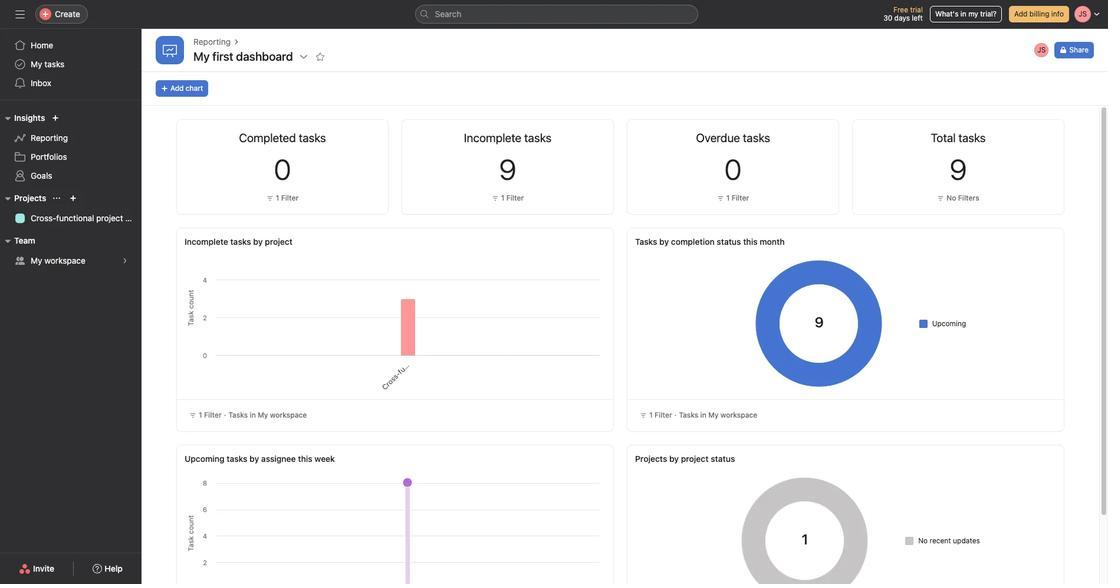 Task type: locate. For each thing, give the bounding box(es) containing it.
tasks up upcoming tasks by assignee this week
[[229, 411, 248, 419]]

1 filter button
[[263, 192, 302, 204], [489, 192, 527, 204], [714, 192, 752, 204]]

my down team
[[31, 255, 42, 265]]

projects
[[14, 193, 46, 203], [635, 454, 667, 464]]

add for add chart
[[170, 84, 184, 93]]

1 horizontal spatial 0
[[725, 153, 742, 186]]

updates
[[953, 536, 980, 545]]

tasks inside global element
[[44, 59, 65, 69]]

my up inbox
[[31, 59, 42, 69]]

0 horizontal spatial no
[[919, 536, 928, 545]]

1 horizontal spatial 1 filter button
[[489, 192, 527, 204]]

1 vertical spatial tasks
[[230, 237, 251, 247]]

in up project status
[[701, 411, 707, 419]]

3 1 filter button from the left
[[714, 192, 752, 204]]

1 9 button from the left
[[499, 153, 517, 186]]

goals
[[31, 170, 52, 181]]

projects for projects by project status
[[635, 454, 667, 464]]

0 horizontal spatial reporting
[[31, 133, 68, 143]]

2 9 from the left
[[950, 153, 967, 186]]

1 vertical spatial no
[[919, 536, 928, 545]]

filter for 1 filter button for overdue tasks
[[732, 193, 749, 202]]

cross-functional project plan
[[31, 213, 141, 223]]

0 for overdue tasks
[[725, 153, 742, 186]]

my right report image
[[193, 50, 210, 63]]

add to starred image
[[316, 52, 325, 61]]

1 for second 1 filter button
[[501, 193, 505, 202]]

0
[[274, 153, 291, 186], [725, 153, 742, 186]]

1 vertical spatial upcoming
[[185, 454, 225, 464]]

tasks left the completion
[[635, 237, 657, 247]]

by left 'assignee' at the left bottom
[[250, 454, 259, 464]]

tasks left 'assignee' at the left bottom
[[227, 454, 247, 464]]

0 horizontal spatial upcoming
[[185, 454, 225, 464]]

1 horizontal spatial upcoming
[[932, 319, 966, 328]]

9 down incomplete tasks
[[499, 153, 517, 186]]

see details, my workspace image
[[122, 257, 129, 264]]

1 filter button for overdue tasks
[[714, 192, 752, 204]]

1 filter
[[276, 193, 299, 202], [501, 193, 524, 202], [727, 193, 749, 202], [199, 411, 222, 419], [649, 411, 672, 419]]

workspace inside the teams element
[[44, 255, 85, 265]]

projects up cross-
[[14, 193, 46, 203]]

0 button
[[274, 153, 291, 186], [725, 153, 742, 186]]

reporting link up my first dashboard
[[193, 35, 231, 48]]

1 filter button for completed tasks
[[263, 192, 302, 204]]

9
[[499, 153, 517, 186], [950, 153, 967, 186]]

tasks in my workspace for completion
[[679, 411, 758, 419]]

1
[[276, 193, 279, 202], [501, 193, 505, 202], [727, 193, 730, 202], [199, 411, 202, 419], [649, 411, 653, 419]]

projects inside dropdown button
[[14, 193, 46, 203]]

add
[[1015, 9, 1028, 18], [170, 84, 184, 93]]

days
[[895, 14, 910, 22]]

reporting up my first dashboard
[[193, 37, 231, 47]]

no
[[947, 193, 957, 202], [919, 536, 928, 545]]

0 horizontal spatial projects
[[14, 193, 46, 203]]

reporting inside insights element
[[31, 133, 68, 143]]

by left project status
[[670, 454, 679, 464]]

1 horizontal spatial no
[[947, 193, 957, 202]]

inbox
[[31, 78, 51, 88]]

no inside 'button'
[[947, 193, 957, 202]]

cross-
[[31, 213, 56, 223]]

2 vertical spatial tasks
[[227, 454, 247, 464]]

tasks in my workspace up project status
[[679, 411, 758, 419]]

1 vertical spatial add
[[170, 84, 184, 93]]

1 horizontal spatial in
[[701, 411, 707, 419]]

insights
[[14, 113, 45, 123]]

1 horizontal spatial add
[[1015, 9, 1028, 18]]

0 vertical spatial no
[[947, 193, 957, 202]]

1 1 filter button from the left
[[263, 192, 302, 204]]

tasks left by project
[[230, 237, 251, 247]]

tasks up projects by project status
[[679, 411, 699, 419]]

add for add billing info
[[1015, 9, 1028, 18]]

trial?
[[981, 9, 997, 18]]

2 horizontal spatial workspace
[[721, 411, 758, 419]]

add left billing
[[1015, 9, 1028, 18]]

0 vertical spatial projects
[[14, 193, 46, 203]]

by left the completion
[[660, 237, 669, 247]]

in inside what's in my trial? button
[[961, 9, 967, 18]]

1 vertical spatial reporting
[[31, 133, 68, 143]]

workspace up project status
[[721, 411, 758, 419]]

filter
[[281, 193, 299, 202], [507, 193, 524, 202], [732, 193, 749, 202], [204, 411, 222, 419], [655, 411, 672, 419]]

no for no recent updates
[[919, 536, 928, 545]]

0 vertical spatial reporting
[[193, 37, 231, 47]]

0 button down overdue tasks
[[725, 153, 742, 186]]

2 horizontal spatial tasks
[[679, 411, 699, 419]]

share
[[1070, 45, 1089, 54]]

no left recent
[[919, 536, 928, 545]]

0 horizontal spatial tasks
[[229, 411, 248, 419]]

0 vertical spatial tasks
[[44, 59, 65, 69]]

2 0 from the left
[[725, 153, 742, 186]]

2 tasks in my workspace from the left
[[679, 411, 758, 419]]

projects left project status
[[635, 454, 667, 464]]

0 vertical spatial add
[[1015, 9, 1028, 18]]

tasks
[[635, 237, 657, 247], [229, 411, 248, 419], [679, 411, 699, 419]]

1 horizontal spatial workspace
[[270, 411, 307, 419]]

1 horizontal spatial reporting link
[[193, 35, 231, 48]]

tasks
[[44, 59, 65, 69], [230, 237, 251, 247], [227, 454, 247, 464]]

0 horizontal spatial add
[[170, 84, 184, 93]]

0 for completed tasks
[[274, 153, 291, 186]]

insights element
[[0, 107, 142, 188]]

add left chart
[[170, 84, 184, 93]]

0 horizontal spatial reporting link
[[7, 129, 134, 147]]

in up upcoming tasks by assignee this week
[[250, 411, 256, 419]]

my inside global element
[[31, 59, 42, 69]]

hide sidebar image
[[15, 9, 25, 19]]

2 9 button from the left
[[950, 153, 967, 186]]

inbox link
[[7, 74, 134, 93]]

filter for second 1 filter button
[[507, 193, 524, 202]]

9 button up no filters 'button'
[[950, 153, 967, 186]]

0 button down completed tasks
[[274, 153, 291, 186]]

upcoming
[[932, 319, 966, 328], [185, 454, 225, 464]]

9 button
[[499, 153, 517, 186], [950, 153, 967, 186]]

incomplete tasks
[[464, 131, 552, 145]]

create button
[[35, 5, 88, 24]]

add chart button
[[156, 80, 208, 97]]

search list box
[[415, 5, 698, 24]]

by
[[660, 237, 669, 247], [250, 454, 259, 464], [670, 454, 679, 464]]

upcoming for upcoming tasks by assignee this week
[[185, 454, 225, 464]]

1 horizontal spatial 9 button
[[950, 153, 967, 186]]

tasks for tasks by completion status this month
[[679, 411, 699, 419]]

workspace up 'assignee' at the left bottom
[[270, 411, 307, 419]]

add billing info
[[1015, 9, 1064, 18]]

workspace
[[44, 255, 85, 265], [270, 411, 307, 419], [721, 411, 758, 419]]

0 horizontal spatial 0
[[274, 153, 291, 186]]

0 horizontal spatial workspace
[[44, 255, 85, 265]]

goals link
[[7, 166, 134, 185]]

tasks in my workspace up upcoming tasks by assignee this week
[[229, 411, 307, 419]]

0 vertical spatial reporting link
[[193, 35, 231, 48]]

tasks for incomplete tasks by project
[[229, 411, 248, 419]]

in
[[961, 9, 967, 18], [250, 411, 256, 419], [701, 411, 707, 419]]

2 horizontal spatial 1 filter button
[[714, 192, 752, 204]]

1 horizontal spatial reporting
[[193, 37, 231, 47]]

incomplete
[[185, 237, 228, 247]]

projects element
[[0, 188, 142, 230]]

first dashboard
[[213, 50, 293, 63]]

tasks by completion status this month
[[635, 237, 785, 247]]

project
[[96, 213, 123, 223]]

1 horizontal spatial 0 button
[[725, 153, 742, 186]]

workspace for tasks by completion status this month
[[721, 411, 758, 419]]

0 horizontal spatial tasks in my workspace
[[229, 411, 307, 419]]

0 down completed tasks
[[274, 153, 291, 186]]

1 horizontal spatial 9
[[950, 153, 967, 186]]

2 horizontal spatial by
[[670, 454, 679, 464]]

reporting link down new icon at the left top of the page
[[7, 129, 134, 147]]

0 horizontal spatial 9 button
[[499, 153, 517, 186]]

0 horizontal spatial 0 button
[[274, 153, 291, 186]]

my
[[193, 50, 210, 63], [31, 59, 42, 69], [31, 255, 42, 265], [258, 411, 268, 419], [709, 411, 719, 419]]

upcoming for upcoming
[[932, 319, 966, 328]]

reporting link
[[193, 35, 231, 48], [7, 129, 134, 147]]

invite button
[[11, 558, 62, 579]]

0 horizontal spatial 9
[[499, 153, 517, 186]]

recent
[[930, 536, 951, 545]]

1 tasks in my workspace from the left
[[229, 411, 307, 419]]

1 horizontal spatial projects
[[635, 454, 667, 464]]

js
[[1038, 45, 1046, 54]]

my tasks link
[[7, 55, 134, 74]]

tasks down home
[[44, 59, 65, 69]]

1 0 button from the left
[[274, 153, 291, 186]]

share button
[[1055, 42, 1094, 58]]

assignee
[[261, 454, 296, 464]]

by project
[[253, 237, 293, 247]]

my for my tasks
[[31, 59, 42, 69]]

no left filters
[[947, 193, 957, 202]]

reporting
[[193, 37, 231, 47], [31, 133, 68, 143]]

1 0 from the left
[[274, 153, 291, 186]]

left
[[912, 14, 923, 22]]

this week
[[298, 454, 335, 464]]

home link
[[7, 36, 134, 55]]

help button
[[85, 558, 130, 579]]

2 0 button from the left
[[725, 153, 742, 186]]

free trial 30 days left
[[884, 5, 923, 22]]

new project or portfolio image
[[70, 195, 77, 202]]

9 up no filters 'button'
[[950, 153, 967, 186]]

workspace down the 'cross-functional project plan' link
[[44, 255, 85, 265]]

my inside the teams element
[[31, 255, 42, 265]]

team button
[[0, 234, 35, 248]]

2 horizontal spatial in
[[961, 9, 967, 18]]

by for projects
[[670, 454, 679, 464]]

my workspace
[[31, 255, 85, 265]]

9 button down incomplete tasks
[[499, 153, 517, 186]]

0 vertical spatial upcoming
[[932, 319, 966, 328]]

my up upcoming tasks by assignee this week
[[258, 411, 268, 419]]

0 horizontal spatial 1 filter button
[[263, 192, 302, 204]]

what's in my trial? button
[[930, 6, 1002, 22]]

1 9 from the left
[[499, 153, 517, 186]]

1 horizontal spatial tasks in my workspace
[[679, 411, 758, 419]]

1 horizontal spatial by
[[660, 237, 669, 247]]

tasks in my workspace
[[229, 411, 307, 419], [679, 411, 758, 419]]

status
[[717, 237, 741, 247]]

0 down overdue tasks
[[725, 153, 742, 186]]

1 vertical spatial reporting link
[[7, 129, 134, 147]]

0 horizontal spatial in
[[250, 411, 256, 419]]

total tasks
[[931, 131, 986, 145]]

in left my
[[961, 9, 967, 18]]

portfolios link
[[7, 147, 134, 166]]

1 vertical spatial projects
[[635, 454, 667, 464]]

reporting up portfolios
[[31, 133, 68, 143]]



Task type: vqa. For each thing, say whether or not it's contained in the screenshot.
Do next week Add task button
no



Task type: describe. For each thing, give the bounding box(es) containing it.
add chart
[[170, 84, 203, 93]]

tasks for upcoming
[[227, 454, 247, 464]]

search
[[435, 9, 462, 19]]

in for tasks by completion status this month
[[701, 411, 707, 419]]

new image
[[52, 114, 59, 122]]

projects for projects
[[14, 193, 46, 203]]

incomplete tasks by project
[[185, 237, 293, 247]]

1 horizontal spatial tasks
[[635, 237, 657, 247]]

teams element
[[0, 230, 142, 273]]

cross-functional project plan link
[[7, 209, 141, 228]]

my tasks
[[31, 59, 65, 69]]

0 button for completed tasks
[[274, 153, 291, 186]]

my workspace link
[[7, 251, 134, 270]]

1 filter for second 1 filter button
[[501, 193, 524, 202]]

help
[[105, 563, 123, 573]]

9 for 1st '9' button
[[499, 153, 517, 186]]

my up project status
[[709, 411, 719, 419]]

tasks for my
[[44, 59, 65, 69]]

30
[[884, 14, 893, 22]]

workspace for incomplete tasks by project
[[270, 411, 307, 419]]

my
[[969, 9, 979, 18]]

filters
[[958, 193, 980, 202]]

what's in my trial?
[[936, 9, 997, 18]]

projects by project status
[[635, 454, 735, 464]]

upcoming tasks by assignee this week
[[185, 454, 335, 464]]

billing
[[1030, 9, 1050, 18]]

this month
[[743, 237, 785, 247]]

overdue tasks
[[696, 131, 770, 145]]

my for my first dashboard
[[193, 50, 210, 63]]

completion
[[671, 237, 715, 247]]

js button
[[1034, 42, 1050, 58]]

chart
[[186, 84, 203, 93]]

no recent updates
[[919, 536, 980, 545]]

show options image
[[299, 52, 308, 61]]

1 filter for 1 filter button associated with completed tasks
[[276, 193, 299, 202]]

project status
[[681, 454, 735, 464]]

1 for 1 filter button for overdue tasks
[[727, 193, 730, 202]]

team
[[14, 235, 35, 245]]

portfolios
[[31, 152, 67, 162]]

in for incomplete tasks by project
[[250, 411, 256, 419]]

by for tasks
[[660, 237, 669, 247]]

0 horizontal spatial by
[[250, 454, 259, 464]]

report image
[[163, 43, 177, 57]]

functional
[[56, 213, 94, 223]]

my first dashboard
[[193, 50, 293, 63]]

completed tasks
[[239, 131, 326, 145]]

free
[[894, 5, 908, 14]]

tasks in my workspace for by project
[[229, 411, 307, 419]]

trial
[[910, 5, 923, 14]]

what's
[[936, 9, 959, 18]]

no for no filters
[[947, 193, 957, 202]]

create
[[55, 9, 80, 19]]

1 for 1 filter button associated with completed tasks
[[276, 193, 279, 202]]

home
[[31, 40, 53, 50]]

projects button
[[0, 191, 46, 205]]

info
[[1052, 9, 1064, 18]]

plan
[[125, 213, 141, 223]]

9 for first '9' button from the right
[[950, 153, 967, 186]]

no filters button
[[935, 192, 983, 204]]

tasks for incomplete
[[230, 237, 251, 247]]

global element
[[0, 29, 142, 100]]

2 1 filter button from the left
[[489, 192, 527, 204]]

invite
[[33, 563, 54, 573]]

filter for 1 filter button associated with completed tasks
[[281, 193, 299, 202]]

my for my workspace
[[31, 255, 42, 265]]

no filters
[[947, 193, 980, 202]]

insights button
[[0, 111, 45, 125]]

add billing info button
[[1009, 6, 1070, 22]]

0 button for overdue tasks
[[725, 153, 742, 186]]

search button
[[415, 5, 698, 24]]

1 filter for 1 filter button for overdue tasks
[[727, 193, 749, 202]]

show options, current sort, top image
[[53, 195, 60, 202]]



